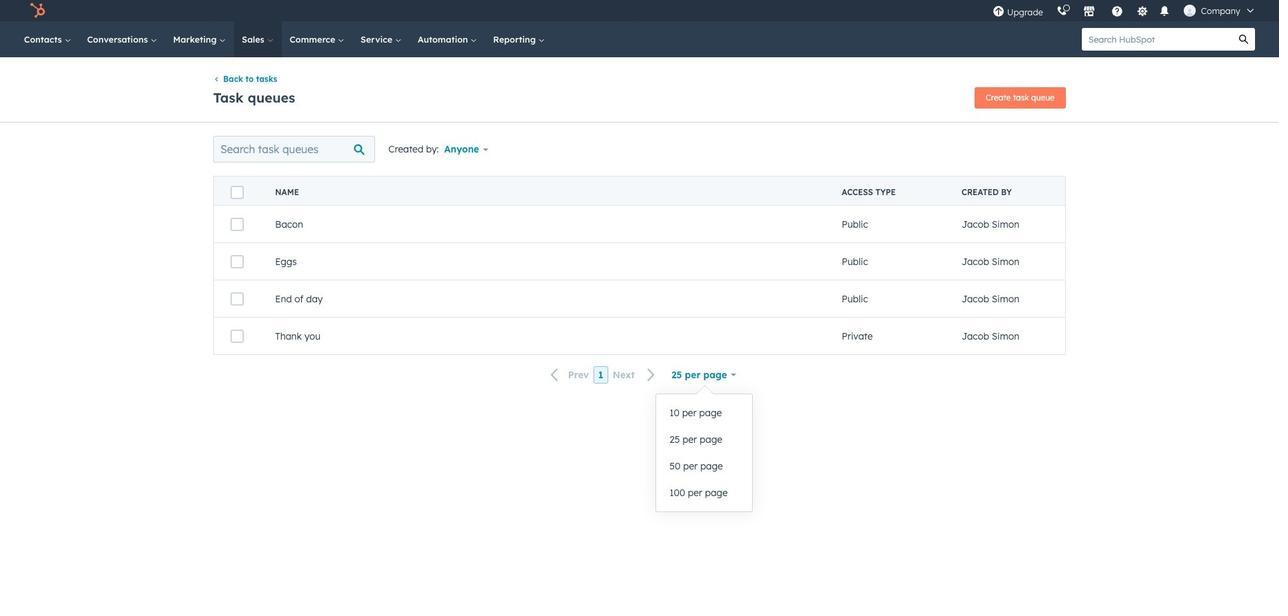 Task type: locate. For each thing, give the bounding box(es) containing it.
banner
[[213, 84, 1067, 109]]

menu
[[986, 0, 1264, 21]]

Search task queues search field
[[213, 136, 375, 163]]



Task type: describe. For each thing, give the bounding box(es) containing it.
jacob simon image
[[1184, 5, 1196, 17]]

pagination navigation
[[543, 366, 664, 384]]

Search HubSpot search field
[[1083, 28, 1233, 51]]

marketplaces image
[[1084, 6, 1096, 18]]



Task type: vqa. For each thing, say whether or not it's contained in the screenshot.
Search task queues SEARCH BOX
yes



